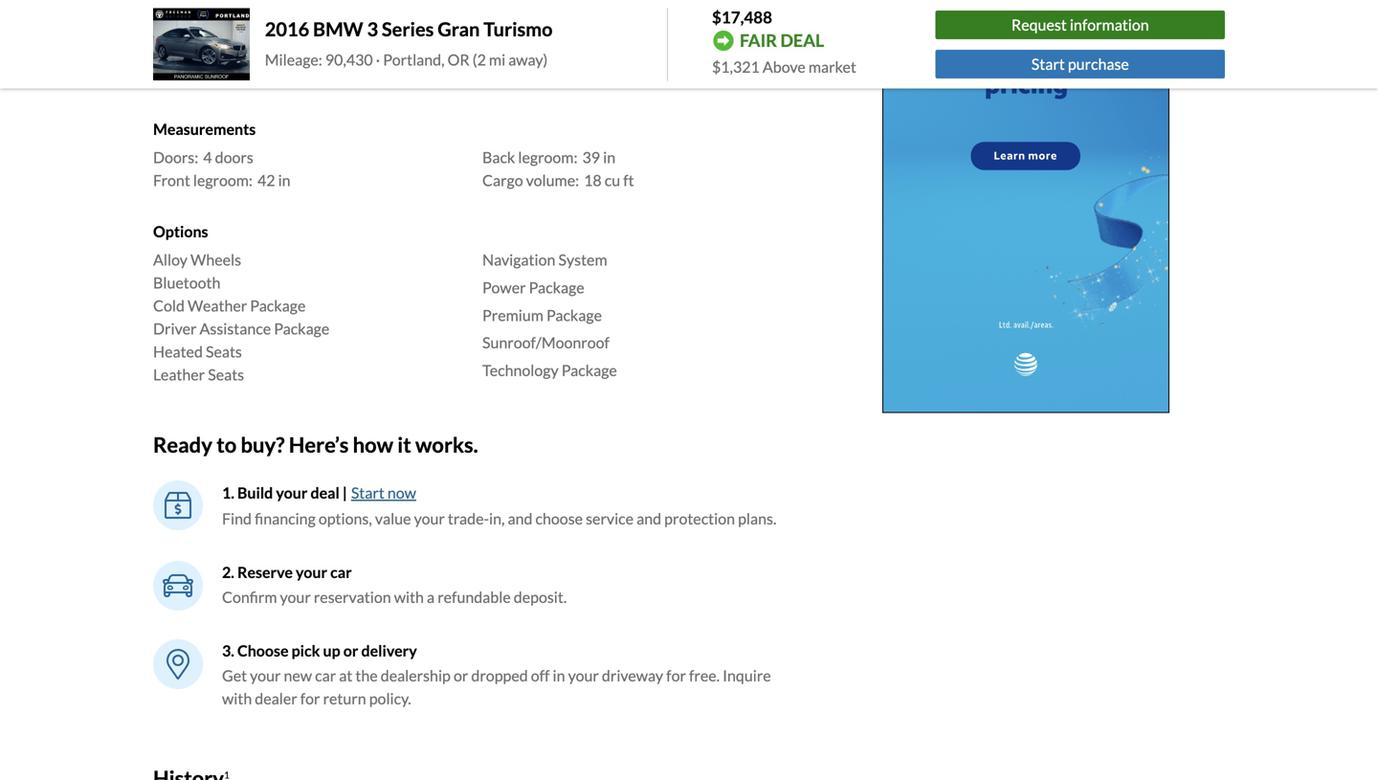 Task type: describe. For each thing, give the bounding box(es) containing it.
deal
[[311, 484, 340, 502]]

$1,321
[[712, 57, 760, 76]]

plans.
[[738, 509, 777, 528]]

90,430
[[325, 50, 373, 69]]

financing
[[255, 509, 316, 528]]

mileage:
[[265, 50, 322, 69]]

1 and from the left
[[508, 509, 533, 528]]

0 vertical spatial seats
[[206, 342, 242, 361]]

reservation
[[314, 588, 391, 607]]

back
[[483, 148, 515, 167]]

here's
[[289, 432, 349, 457]]

choose
[[536, 509, 583, 528]]

sunroof/moonroof
[[483, 333, 610, 352]]

system
[[559, 251, 608, 269]]

your down reserve
[[280, 588, 311, 607]]

3.
[[222, 642, 234, 660]]

parking
[[483, 45, 534, 64]]

start purchase button
[[936, 50, 1226, 78]]

airbag
[[554, 68, 596, 87]]

portland,
[[383, 50, 445, 69]]

1. build your deal | start now find financing options, value your trade-in, and choose service and protection plans.
[[222, 484, 777, 528]]

at
[[339, 667, 353, 685]]

up
[[323, 642, 341, 660]]

cold
[[153, 297, 185, 315]]

2. reserve your car confirm your reservation with a refundable deposit.
[[222, 563, 567, 607]]

cargo
[[483, 171, 523, 190]]

request information
[[1012, 15, 1150, 34]]

power
[[483, 278, 526, 297]]

volume:
[[526, 171, 579, 190]]

sensors
[[537, 45, 589, 64]]

a
[[427, 588, 435, 607]]

your right value
[[414, 509, 445, 528]]

options
[[153, 222, 208, 241]]

bmw
[[313, 18, 363, 41]]

4
[[203, 148, 212, 167]]

with inside the 3. choose pick up or delivery get your new car at the dealership or dropped off in your driveway for free. inquire with dealer for return policy.
[[222, 689, 252, 708]]

free.
[[689, 667, 720, 685]]

passenger
[[483, 68, 551, 87]]

leather
[[153, 365, 205, 384]]

spot
[[191, 45, 222, 64]]

dealership
[[381, 667, 451, 685]]

42
[[258, 171, 275, 190]]

driveway
[[602, 667, 664, 685]]

navigation system power package premium package sunroof/moonroof technology package
[[483, 251, 617, 380]]

refundable
[[438, 588, 511, 607]]

navigation
[[483, 251, 556, 269]]

0 vertical spatial for
[[667, 667, 686, 685]]

trade-
[[448, 509, 489, 528]]

mi
[[489, 50, 506, 69]]

3. choose pick up or delivery get your new car at the dealership or dropped off in your driveway for free. inquire with dealer for return policy.
[[222, 642, 771, 708]]

3
[[367, 18, 378, 41]]

dealer
[[255, 689, 297, 708]]

1 vertical spatial for
[[300, 689, 320, 708]]

curtain
[[153, 68, 204, 87]]

service
[[586, 509, 634, 528]]

in inside back legroom: 39 in cargo volume: 18 cu ft
[[603, 148, 616, 167]]

0 horizontal spatial or
[[344, 642, 359, 660]]

the
[[356, 667, 378, 685]]

(2
[[473, 50, 486, 69]]

|
[[343, 484, 347, 502]]

pick
[[292, 642, 320, 660]]

start purchase
[[1032, 54, 1130, 73]]

gran
[[438, 18, 480, 41]]

your right off
[[568, 667, 599, 685]]

side
[[523, 22, 550, 41]]

2016
[[265, 18, 309, 41]]

driver
[[153, 320, 197, 338]]

doors: 4 doors front legroom: 42 in
[[153, 148, 291, 190]]

how
[[353, 432, 394, 457]]

front side airbags parking sensors passenger airbag
[[483, 22, 601, 87]]

start inside button
[[1032, 54, 1065, 73]]

policy.
[[369, 689, 411, 708]]

deposit.
[[514, 588, 567, 607]]

legroom: inside back legroom: 39 in cargo volume: 18 cu ft
[[518, 148, 578, 167]]

purchase
[[1068, 54, 1130, 73]]

return
[[323, 689, 366, 708]]

39
[[583, 148, 600, 167]]



Task type: locate. For each thing, give the bounding box(es) containing it.
1 horizontal spatial front
[[483, 22, 520, 41]]

1 horizontal spatial in
[[553, 667, 565, 685]]

legroom: down doors
[[193, 171, 253, 190]]

airbags down spot
[[207, 68, 256, 87]]

bluetooth
[[153, 274, 221, 292]]

1 vertical spatial start
[[351, 484, 385, 502]]

dropped
[[471, 667, 528, 685]]

0 vertical spatial or
[[344, 642, 359, 660]]

1 horizontal spatial with
[[394, 588, 424, 607]]

with down get
[[222, 689, 252, 708]]

wheels
[[191, 251, 241, 269]]

car inside the 3. choose pick up or delivery get your new car at the dealership or dropped off in your driveway for free. inquire with dealer for return policy.
[[315, 667, 336, 685]]

front
[[483, 22, 520, 41], [153, 171, 190, 190]]

0 horizontal spatial and
[[508, 509, 533, 528]]

2016 bmw 3 series gran turismo image
[[153, 8, 250, 81]]

1 horizontal spatial or
[[454, 667, 469, 685]]

1 vertical spatial seats
[[208, 365, 244, 384]]

0 vertical spatial car
[[330, 563, 352, 582]]

your
[[276, 484, 308, 502], [414, 509, 445, 528], [296, 563, 327, 582], [280, 588, 311, 607], [250, 667, 281, 685], [568, 667, 599, 685]]

in,
[[489, 509, 505, 528]]

·
[[376, 50, 380, 69]]

legroom: up volume:
[[518, 148, 578, 167]]

car up reservation
[[330, 563, 352, 582]]

deal
[[781, 30, 825, 51]]

legroom: inside doors: 4 doors front legroom: 42 in
[[193, 171, 253, 190]]

series
[[382, 18, 434, 41]]

car
[[330, 563, 352, 582], [315, 667, 336, 685]]

off
[[531, 667, 550, 685]]

0 horizontal spatial for
[[300, 689, 320, 708]]

2 vertical spatial in
[[553, 667, 565, 685]]

1 horizontal spatial airbags
[[553, 22, 601, 41]]

front inside doors: 4 doors front legroom: 42 in
[[153, 171, 190, 190]]

0 vertical spatial airbags
[[553, 22, 601, 41]]

protection
[[665, 509, 735, 528]]

front down doors:
[[153, 171, 190, 190]]

and right service
[[637, 509, 662, 528]]

premium
[[483, 306, 544, 324]]

0 horizontal spatial in
[[278, 171, 291, 190]]

inquire
[[723, 667, 771, 685]]

18
[[584, 171, 602, 190]]

1 vertical spatial car
[[315, 667, 336, 685]]

1 vertical spatial with
[[222, 689, 252, 708]]

alloy
[[153, 251, 188, 269]]

front inside front side airbags parking sensors passenger airbag
[[483, 22, 520, 41]]

options,
[[319, 509, 372, 528]]

package up sunroof/moonroof
[[547, 306, 602, 324]]

request information button
[[936, 10, 1226, 39]]

in right off
[[553, 667, 565, 685]]

start
[[1032, 54, 1065, 73], [351, 484, 385, 502]]

1 horizontal spatial for
[[667, 667, 686, 685]]

1 horizontal spatial start
[[1032, 54, 1065, 73]]

heated
[[153, 342, 203, 361]]

advertisement region
[[883, 0, 1170, 413]]

1 vertical spatial or
[[454, 667, 469, 685]]

ready
[[153, 432, 213, 457]]

2 and from the left
[[637, 509, 662, 528]]

1 vertical spatial in
[[278, 171, 291, 190]]

buy?
[[241, 432, 285, 457]]

away)
[[509, 50, 548, 69]]

airbags inside backup camera blind spot monitoring curtain airbags
[[207, 68, 256, 87]]

0 vertical spatial legroom:
[[518, 148, 578, 167]]

assistance
[[200, 320, 271, 338]]

1 vertical spatial front
[[153, 171, 190, 190]]

weather
[[188, 297, 247, 315]]

start right | on the bottom left of the page
[[351, 484, 385, 502]]

in
[[603, 148, 616, 167], [278, 171, 291, 190], [553, 667, 565, 685]]

doors
[[215, 148, 254, 167]]

in inside doors: 4 doors front legroom: 42 in
[[278, 171, 291, 190]]

0 vertical spatial front
[[483, 22, 520, 41]]

reserve
[[237, 563, 293, 582]]

0 vertical spatial in
[[603, 148, 616, 167]]

package down system
[[529, 278, 585, 297]]

turismo
[[484, 18, 553, 41]]

start down "request"
[[1032, 54, 1065, 73]]

your up financing
[[276, 484, 308, 502]]

confirm
[[222, 588, 277, 607]]

airbags inside front side airbags parking sensors passenger airbag
[[553, 22, 601, 41]]

your right reserve
[[296, 563, 327, 582]]

to
[[217, 432, 237, 457]]

car left the 'at'
[[315, 667, 336, 685]]

legroom:
[[518, 148, 578, 167], [193, 171, 253, 190]]

$17,488
[[712, 7, 773, 27]]

choose
[[237, 642, 289, 660]]

with inside 2. reserve your car confirm your reservation with a refundable deposit.
[[394, 588, 424, 607]]

$1,321 above market
[[712, 57, 857, 76]]

information
[[1070, 15, 1150, 34]]

0 vertical spatial start
[[1032, 54, 1065, 73]]

for left free.
[[667, 667, 686, 685]]

package right assistance
[[274, 320, 330, 338]]

technology
[[483, 361, 559, 380]]

in right 42
[[278, 171, 291, 190]]

back legroom: 39 in cargo volume: 18 cu ft
[[483, 148, 634, 190]]

in inside the 3. choose pick up or delivery get your new car at the dealership or dropped off in your driveway for free. inquire with dealer for return policy.
[[553, 667, 565, 685]]

for down new
[[300, 689, 320, 708]]

delivery
[[361, 642, 417, 660]]

or left the dropped
[[454, 667, 469, 685]]

value
[[375, 509, 411, 528]]

and right 'in,'
[[508, 509, 533, 528]]

1 vertical spatial airbags
[[207, 68, 256, 87]]

monitoring
[[225, 45, 301, 64]]

camera
[[206, 22, 259, 41]]

1 horizontal spatial legroom:
[[518, 148, 578, 167]]

or right up
[[344, 642, 359, 660]]

0 horizontal spatial airbags
[[207, 68, 256, 87]]

your down choose
[[250, 667, 281, 685]]

airbags up sensors
[[553, 22, 601, 41]]

request
[[1012, 15, 1067, 34]]

0 horizontal spatial front
[[153, 171, 190, 190]]

package down sunroof/moonroof
[[562, 361, 617, 380]]

package up assistance
[[250, 297, 306, 315]]

find
[[222, 509, 252, 528]]

0 horizontal spatial legroom:
[[193, 171, 253, 190]]

front up parking
[[483, 22, 520, 41]]

with
[[394, 588, 424, 607], [222, 689, 252, 708]]

2 horizontal spatial in
[[603, 148, 616, 167]]

package
[[529, 278, 585, 297], [250, 297, 306, 315], [547, 306, 602, 324], [274, 320, 330, 338], [562, 361, 617, 380]]

seats
[[206, 342, 242, 361], [208, 365, 244, 384]]

start inside 1. build your deal | start now find financing options, value your trade-in, and choose service and protection plans.
[[351, 484, 385, 502]]

blind
[[153, 45, 188, 64]]

0 horizontal spatial with
[[222, 689, 252, 708]]

1 horizontal spatial and
[[637, 509, 662, 528]]

market
[[809, 57, 857, 76]]

for
[[667, 667, 686, 685], [300, 689, 320, 708]]

fair
[[740, 30, 778, 51]]

cu
[[605, 171, 621, 190]]

0 horizontal spatial start
[[351, 484, 385, 502]]

it
[[398, 432, 412, 457]]

with left a
[[394, 588, 424, 607]]

measurements
[[153, 119, 256, 138]]

ready to buy? here's how it works.
[[153, 432, 478, 457]]

in right 39
[[603, 148, 616, 167]]

get
[[222, 667, 247, 685]]

backup camera blind spot monitoring curtain airbags
[[153, 22, 301, 87]]

car inside 2. reserve your car confirm your reservation with a refundable deposit.
[[330, 563, 352, 582]]

or
[[448, 50, 470, 69]]

now
[[388, 484, 416, 502]]

alloy wheels bluetooth cold weather package driver assistance package heated seats leather seats
[[153, 251, 330, 384]]

0 vertical spatial with
[[394, 588, 424, 607]]

1.
[[222, 484, 234, 502]]

1 vertical spatial legroom:
[[193, 171, 253, 190]]

doors:
[[153, 148, 198, 167]]

airbags
[[553, 22, 601, 41], [207, 68, 256, 87]]

new
[[284, 667, 312, 685]]



Task type: vqa. For each thing, say whether or not it's contained in the screenshot.
of
no



